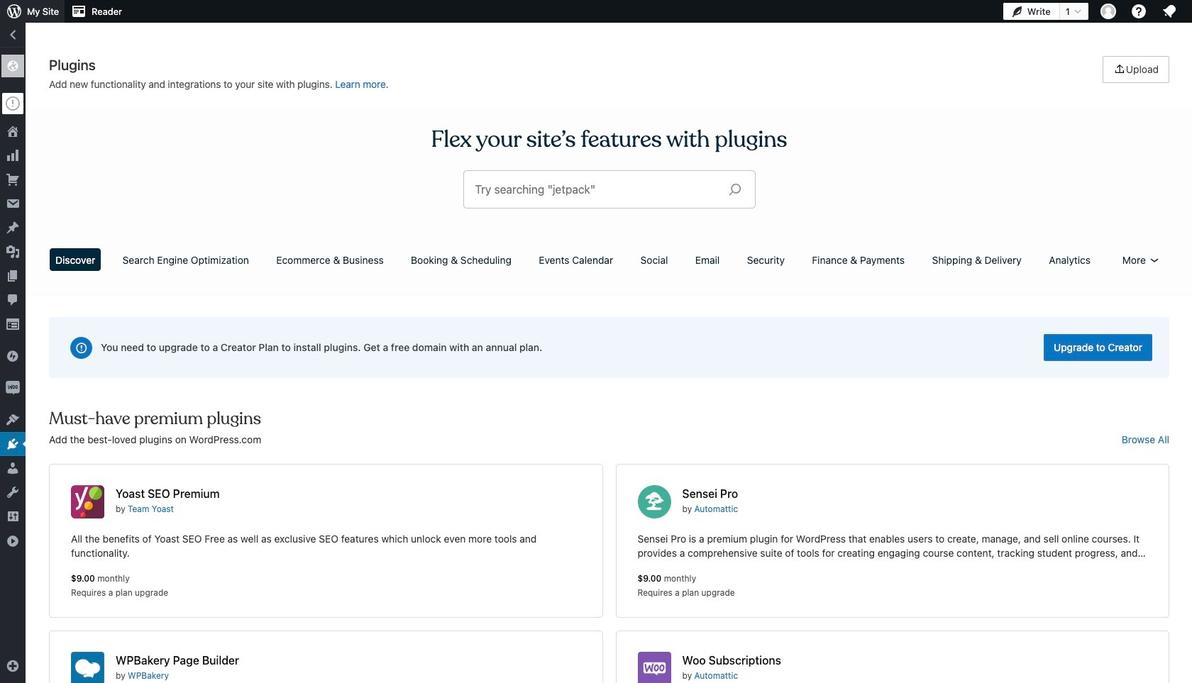 Task type: describe. For each thing, give the bounding box(es) containing it.
Search search field
[[475, 171, 717, 208]]



Task type: locate. For each thing, give the bounding box(es) containing it.
0 vertical spatial img image
[[6, 349, 20, 363]]

None search field
[[464, 171, 755, 208]]

1 img image from the top
[[6, 349, 20, 363]]

main content
[[44, 56, 1174, 683]]

open search image
[[717, 180, 752, 199]]

2 img image from the top
[[6, 381, 20, 395]]

img image
[[6, 349, 20, 363], [6, 381, 20, 395]]

plugin icon image
[[71, 485, 104, 519], [638, 485, 671, 519], [71, 652, 104, 683], [638, 652, 671, 683]]

help image
[[1130, 3, 1147, 20]]

manage your notifications image
[[1161, 3, 1178, 20]]

my profile image
[[1101, 4, 1116, 19]]

1 vertical spatial img image
[[6, 381, 20, 395]]



Task type: vqa. For each thing, say whether or not it's contained in the screenshot.
Manage your notifications icon
yes



